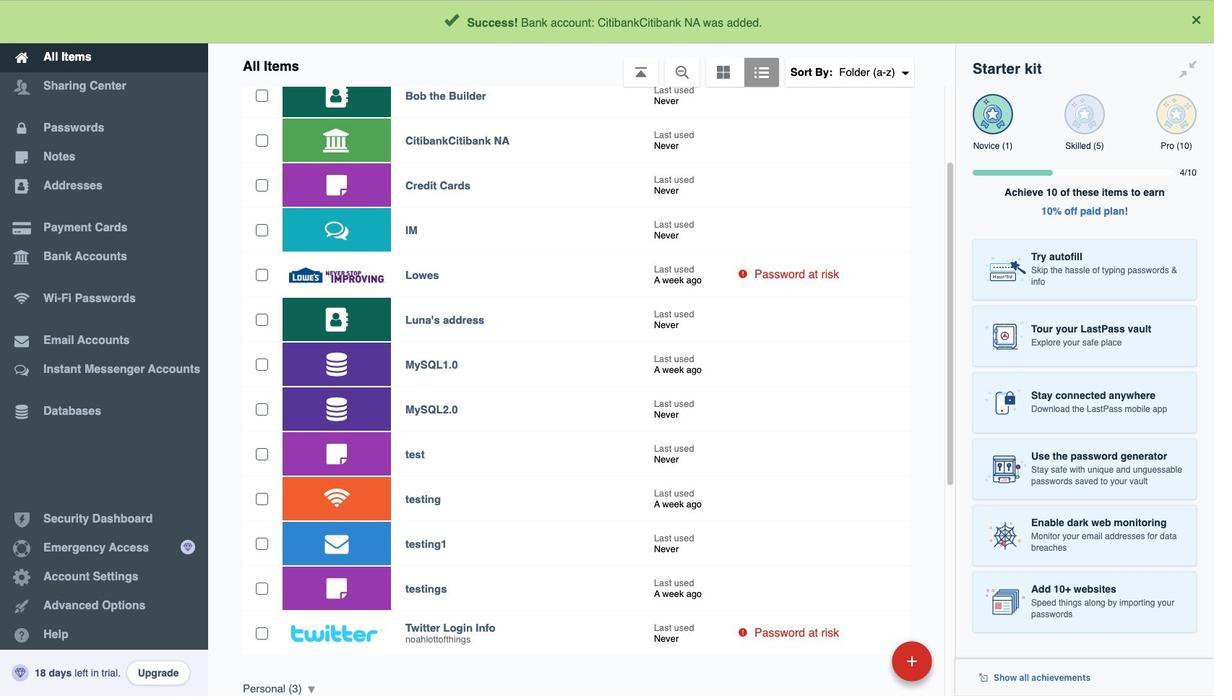 Task type: locate. For each thing, give the bounding box(es) containing it.
alert
[[0, 0, 1214, 43]]

new item element
[[793, 640, 938, 682]]

new item navigation
[[793, 637, 941, 696]]

Search search field
[[348, 6, 926, 38]]

search my vault text field
[[348, 6, 926, 38]]

main navigation navigation
[[0, 0, 208, 696]]



Task type: describe. For each thing, give the bounding box(es) containing it.
vault options navigation
[[208, 43, 956, 87]]



Task type: vqa. For each thing, say whether or not it's contained in the screenshot.
New item navigation
yes



